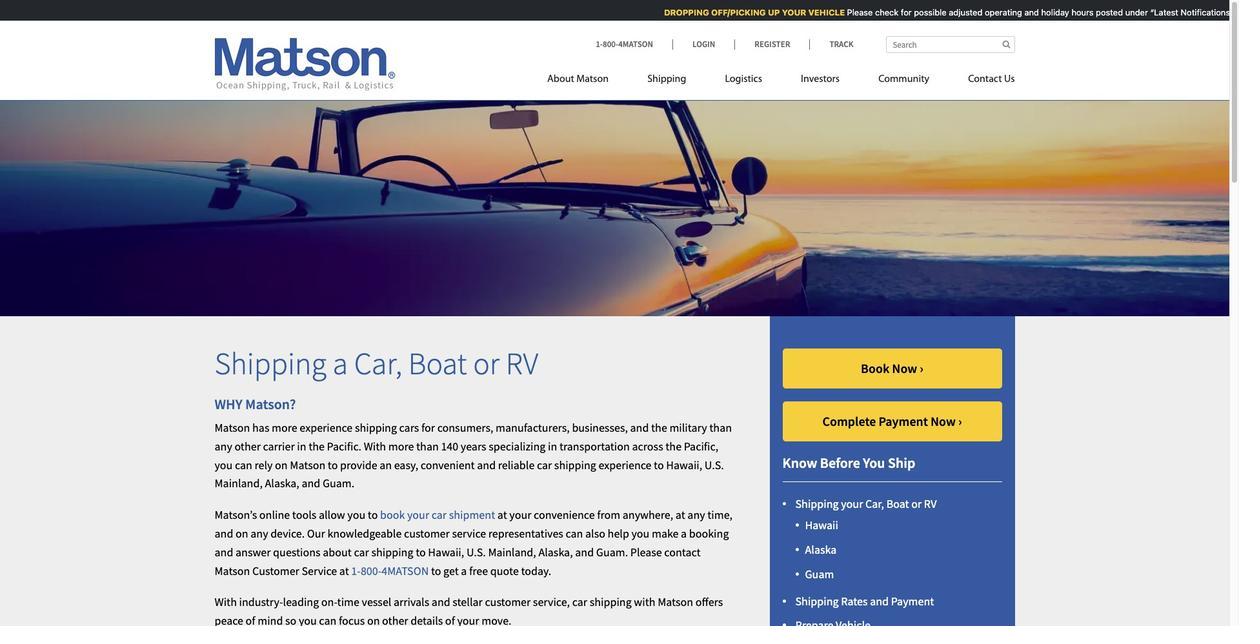 Task type: describe. For each thing, give the bounding box(es) containing it.
the up across
[[652, 420, 668, 435]]

and left answer
[[215, 545, 233, 560]]

rv for shipping your car, boat or rv
[[925, 496, 937, 511]]

matson down carrier
[[290, 458, 326, 472]]

car left shipment
[[432, 508, 447, 523]]

1 horizontal spatial at
[[498, 508, 507, 523]]

device.
[[271, 526, 305, 541]]

convenience
[[534, 508, 595, 523]]

hawaii, inside matson has more experience shipping cars for consumers, manufacturers, businesses, and the military than any other carrier in the pacific. with more than 140 years specializing in transportation across the pacific, you can rely on matson to provide an easy, convenient and reliable car shipping experience to hawaii, u.s. mainland, alaska, and guam.
[[667, 458, 703, 472]]

free
[[469, 564, 488, 578]]

your inside with industry-leading on-time vessel arrivals and stellar customer service, car shipping with matson offers peace of mind so you can focus on other details of your move.
[[457, 614, 480, 626]]

contact us link
[[949, 68, 1015, 94]]

hawaii
[[806, 518, 839, 533]]

book now › link
[[783, 349, 1002, 389]]

peace
[[215, 614, 243, 626]]

alaska link
[[806, 542, 837, 557]]

rv for shipping a car, boat or rv
[[506, 344, 539, 383]]

book
[[861, 360, 890, 377]]

convenient
[[421, 458, 475, 472]]

login
[[693, 39, 716, 50]]

vessel
[[362, 595, 392, 610]]

today.
[[521, 564, 552, 578]]

consumers,
[[438, 420, 494, 435]]

rates
[[842, 594, 868, 609]]

car, for a
[[354, 344, 402, 383]]

boat for a
[[409, 344, 467, 383]]

shipping a car, boat or rv
[[215, 344, 539, 383]]

from
[[597, 508, 621, 523]]

or for shipping your car, boat or rv
[[912, 496, 922, 511]]

with industry-leading on-time vessel arrivals and stellar customer service, car shipping with matson offers peace of mind so you can focus on other details of your move.
[[215, 595, 723, 626]]

customer inside at your convenience from anywhere, at any time, and on any device. our knowledgeable customer service representatives can also help you make a booking and answer questions about car shipping to hawaii, u.s. mainland, alaska, and guam. please contact matson customer service at
[[404, 526, 450, 541]]

with inside with industry-leading on-time vessel arrivals and stellar customer service, car shipping with matson offers peace of mind so you can focus on other details of your move.
[[215, 595, 237, 610]]

anywhere,
[[623, 508, 674, 523]]

1- for 1-800-4matson to get a free quote today.
[[351, 564, 361, 578]]

alaska, inside matson has more experience shipping cars for consumers, manufacturers, businesses, and the military than any other carrier in the pacific. with more than 140 years specializing in transportation across the pacific, you can rely on matson to provide an easy, convenient and reliable car shipping experience to hawaii, u.s. mainland, alaska, and guam.
[[265, 476, 299, 491]]

online
[[259, 508, 290, 523]]

operating
[[983, 7, 1021, 17]]

community link
[[860, 68, 949, 94]]

1 horizontal spatial please
[[845, 7, 871, 17]]

and down the also
[[576, 545, 594, 560]]

and left holiday
[[1023, 7, 1038, 17]]

allow
[[319, 508, 345, 523]]

cars
[[399, 420, 419, 435]]

shipping link
[[628, 68, 706, 94]]

us
[[1005, 74, 1015, 85]]

the left pacific.
[[309, 439, 325, 454]]

to inside at your convenience from anywhere, at any time, and on any device. our knowledgeable customer service representatives can also help you make a booking and answer questions about car shipping to hawaii, u.s. mainland, alaska, and guam. please contact matson customer service at
[[416, 545, 426, 560]]

book your car shipment link
[[380, 508, 495, 523]]

transportation
[[560, 439, 630, 454]]

shipping your car, boat or rv
[[796, 496, 937, 511]]

ship
[[889, 454, 916, 472]]

representatives
[[489, 526, 564, 541]]

posted
[[1094, 7, 1122, 17]]

community
[[879, 74, 930, 85]]

car inside at your convenience from anywhere, at any time, and on any device. our knowledgeable customer service representatives can also help you make a booking and answer questions about car shipping to hawaii, u.s. mainland, alaska, and guam. please contact matson customer service at
[[354, 545, 369, 560]]

car, for your
[[866, 496, 885, 511]]

and down matson's
[[215, 526, 233, 541]]

dropping
[[662, 7, 707, 17]]

you
[[864, 454, 886, 472]]

time
[[337, 595, 360, 610]]

matson has more experience shipping cars for consumers, manufacturers, businesses, and the military than any other carrier in the pacific. with more than 140 years specializing in transportation across the pacific, you can rely on matson to provide an easy, convenient and reliable car shipping experience to hawaii, u.s. mainland, alaska, and guam.
[[215, 420, 732, 491]]

1 in from the left
[[297, 439, 306, 454]]

with
[[634, 595, 656, 610]]

logistics
[[725, 74, 763, 85]]

and inside with industry-leading on-time vessel arrivals and stellar customer service, car shipping with matson offers peace of mind so you can focus on other details of your move.
[[432, 595, 451, 610]]

and up across
[[631, 420, 649, 435]]

guam
[[806, 567, 835, 582]]

holiday
[[1040, 7, 1068, 17]]

login link
[[673, 39, 735, 50]]

alaska
[[806, 542, 837, 557]]

now › inside the book now › link
[[893, 360, 924, 377]]

logistics link
[[706, 68, 782, 94]]

1 horizontal spatial more
[[389, 439, 414, 454]]

track
[[830, 39, 854, 50]]

arrivals
[[394, 595, 430, 610]]

across
[[632, 439, 664, 454]]

complete payment now › link
[[783, 402, 1002, 442]]

investors
[[801, 74, 840, 85]]

also
[[586, 526, 606, 541]]

2 of from the left
[[445, 614, 455, 626]]

shipping your car, boat or rv link
[[796, 496, 937, 511]]

2 vertical spatial any
[[251, 526, 268, 541]]

hawaii, inside at your convenience from anywhere, at any time, and on any device. our knowledgeable customer service representatives can also help you make a booking and answer questions about car shipping to hawaii, u.s. mainland, alaska, and guam. please contact matson customer service at
[[428, 545, 464, 560]]

matson's online tools allow you to book your car shipment
[[215, 508, 495, 523]]

any inside matson has more experience shipping cars for consumers, manufacturers, businesses, and the military than any other carrier in the pacific. with more than 140 years specializing in transportation across the pacific, you can rely on matson to provide an easy, convenient and reliable car shipping experience to hawaii, u.s. mainland, alaska, and guam.
[[215, 439, 232, 454]]

1 horizontal spatial a
[[461, 564, 467, 578]]

rely
[[255, 458, 273, 472]]

0 vertical spatial 1-800-4matson link
[[596, 39, 673, 50]]

notifications"
[[1179, 7, 1233, 17]]

you inside matson has more experience shipping cars for consumers, manufacturers, businesses, and the military than any other carrier in the pacific. with more than 140 years specializing in transportation across the pacific, you can rely on matson to provide an easy, convenient and reliable car shipping experience to hawaii, u.s. mainland, alaska, and guam.
[[215, 458, 233, 472]]

book now ›
[[861, 360, 924, 377]]

about matson link
[[548, 68, 628, 94]]

hawaii link
[[806, 518, 839, 533]]

mainland, inside at your convenience from anywhere, at any time, and on any device. our knowledgeable customer service representatives can also help you make a booking and answer questions about car shipping to hawaii, u.s. mainland, alaska, and guam. please contact matson customer service at
[[488, 545, 536, 560]]

businesses,
[[572, 420, 628, 435]]

knowledgeable
[[328, 526, 402, 541]]

why
[[215, 395, 243, 413]]

years
[[461, 439, 487, 454]]

move.
[[482, 614, 512, 626]]

industry-
[[239, 595, 283, 610]]

provide
[[340, 458, 377, 472]]

banner image
[[0, 80, 1230, 316]]

your inside the know before you ship section
[[842, 496, 864, 511]]

adjusted
[[947, 7, 981, 17]]

"latest
[[1149, 7, 1177, 17]]

shipment
[[449, 508, 495, 523]]

a inside at your convenience from anywhere, at any time, and on any device. our knowledgeable customer service representatives can also help you make a booking and answer questions about car shipping to hawaii, u.s. mainland, alaska, and guam. please contact matson customer service at
[[681, 526, 687, 541]]

questions
[[273, 545, 321, 560]]

on inside with industry-leading on-time vessel arrivals and stellar customer service, car shipping with matson offers peace of mind so you can focus on other details of your move.
[[367, 614, 380, 626]]

0 vertical spatial payment
[[879, 413, 929, 429]]

and inside the know before you ship section
[[871, 594, 889, 609]]

you inside with industry-leading on-time vessel arrivals and stellar customer service, car shipping with matson offers peace of mind so you can focus on other details of your move.
[[299, 614, 317, 626]]

reliable
[[498, 458, 535, 472]]

your
[[780, 7, 805, 17]]

0 vertical spatial experience
[[300, 420, 353, 435]]

about matson
[[548, 74, 609, 85]]

the down military
[[666, 439, 682, 454]]

shipping for shipping your car, boat or rv
[[796, 496, 839, 511]]

search image
[[1003, 40, 1011, 48]]

to down pacific.
[[328, 458, 338, 472]]

to left get
[[431, 564, 441, 578]]

dropping off/picking up your vehicle please check for possible adjusted operating and holiday hours posted under "latest notifications" b
[[662, 7, 1240, 17]]

pacific,
[[684, 439, 719, 454]]

investors link
[[782, 68, 860, 94]]

guam. inside at your convenience from anywhere, at any time, and on any device. our knowledgeable customer service representatives can also help you make a booking and answer questions about car shipping to hawaii, u.s. mainland, alaska, and guam. please contact matson customer service at
[[597, 545, 628, 560]]

mainland, inside matson has more experience shipping cars for consumers, manufacturers, businesses, and the military than any other carrier in the pacific. with more than 140 years specializing in transportation across the pacific, you can rely on matson to provide an easy, convenient and reliable car shipping experience to hawaii, u.s. mainland, alaska, and guam.
[[215, 476, 263, 491]]

register
[[755, 39, 791, 50]]

4matson for 1-800-4matson
[[619, 39, 653, 50]]

track link
[[810, 39, 854, 50]]

0 vertical spatial for
[[899, 7, 910, 17]]

about
[[548, 74, 575, 85]]

stellar
[[453, 595, 483, 610]]



Task type: locate. For each thing, give the bounding box(es) containing it.
1 vertical spatial can
[[566, 526, 583, 541]]

possible
[[912, 7, 945, 17]]

1 horizontal spatial on
[[275, 458, 288, 472]]

2 horizontal spatial on
[[367, 614, 380, 626]]

know before you ship section
[[754, 316, 1032, 626]]

shipping for shipping a car, boat or rv
[[215, 344, 327, 383]]

800-
[[603, 39, 619, 50], [361, 564, 382, 578]]

in
[[297, 439, 306, 454], [548, 439, 557, 454]]

0 horizontal spatial experience
[[300, 420, 353, 435]]

matson right 'with' at bottom
[[658, 595, 694, 610]]

1 vertical spatial payment
[[892, 594, 935, 609]]

0 vertical spatial hawaii,
[[667, 458, 703, 472]]

manufacturers,
[[496, 420, 570, 435]]

1 horizontal spatial alaska,
[[539, 545, 573, 560]]

1 vertical spatial 800-
[[361, 564, 382, 578]]

you inside at your convenience from anywhere, at any time, and on any device. our knowledgeable customer service representatives can also help you make a booking and answer questions about car shipping to hawaii, u.s. mainland, alaska, and guam. please contact matson customer service at
[[632, 526, 650, 541]]

of
[[246, 614, 255, 626], [445, 614, 455, 626]]

1- down about
[[351, 564, 361, 578]]

contact
[[969, 74, 1003, 85]]

0 horizontal spatial in
[[297, 439, 306, 454]]

of left mind
[[246, 614, 255, 626]]

0 horizontal spatial please
[[631, 545, 662, 560]]

at up make
[[676, 508, 686, 523]]

shipping up matson? at left
[[215, 344, 327, 383]]

1 vertical spatial rv
[[925, 496, 937, 511]]

1-
[[596, 39, 603, 50], [351, 564, 361, 578]]

check
[[874, 7, 897, 17]]

why matson?
[[215, 395, 296, 413]]

alaska, down rely
[[265, 476, 299, 491]]

800- for 1-800-4matson to get a free quote today.
[[361, 564, 382, 578]]

shipping down knowledgeable
[[372, 545, 414, 560]]

any down 'why'
[[215, 439, 232, 454]]

and down years
[[477, 458, 496, 472]]

2 horizontal spatial at
[[676, 508, 686, 523]]

alaska, up the today.
[[539, 545, 573, 560]]

our
[[307, 526, 325, 541]]

now ›
[[893, 360, 924, 377], [931, 413, 963, 429]]

0 horizontal spatial any
[[215, 439, 232, 454]]

on down matson's
[[236, 526, 248, 541]]

you left rely
[[215, 458, 233, 472]]

matson
[[577, 74, 609, 85], [215, 420, 250, 435], [290, 458, 326, 472], [215, 564, 250, 578], [658, 595, 694, 610]]

top menu navigation
[[548, 68, 1015, 94]]

with up an
[[364, 439, 386, 454]]

can left rely
[[235, 458, 252, 472]]

0 vertical spatial a
[[333, 344, 348, 383]]

on inside at your convenience from anywhere, at any time, and on any device. our knowledgeable customer service representatives can also help you make a booking and answer questions about car shipping to hawaii, u.s. mainland, alaska, and guam. please contact matson customer service at
[[236, 526, 248, 541]]

can left the also
[[566, 526, 583, 541]]

0 horizontal spatial than
[[417, 439, 439, 454]]

know
[[783, 454, 818, 472]]

an
[[380, 458, 392, 472]]

4matson up shipping link
[[619, 39, 653, 50]]

4matson for 1-800-4matson to get a free quote today.
[[382, 564, 429, 578]]

0 horizontal spatial 1-
[[351, 564, 361, 578]]

0 vertical spatial or
[[473, 344, 500, 383]]

1 horizontal spatial any
[[251, 526, 268, 541]]

1 horizontal spatial or
[[912, 496, 922, 511]]

hawaii, down pacific,
[[667, 458, 703, 472]]

4matson up arrivals
[[382, 564, 429, 578]]

can inside at your convenience from anywhere, at any time, and on any device. our knowledgeable customer service representatives can also help you make a booking and answer questions about car shipping to hawaii, u.s. mainland, alaska, and guam. please contact matson customer service at
[[566, 526, 583, 541]]

shipping up hawaii "link"
[[796, 496, 839, 511]]

please
[[845, 7, 871, 17], [631, 545, 662, 560]]

matson's
[[215, 508, 257, 523]]

1 horizontal spatial u.s.
[[705, 458, 724, 472]]

1 horizontal spatial other
[[382, 614, 408, 626]]

details
[[411, 614, 443, 626]]

guam link
[[806, 567, 835, 582]]

1 vertical spatial customer
[[485, 595, 531, 610]]

so
[[285, 614, 297, 626]]

shipping left cars
[[355, 420, 397, 435]]

shipping for shipping rates and payment
[[796, 594, 839, 609]]

0 vertical spatial rv
[[506, 344, 539, 383]]

1 vertical spatial experience
[[599, 458, 652, 472]]

more up carrier
[[272, 420, 298, 435]]

matson inside with industry-leading on-time vessel arrivals and stellar customer service, car shipping with matson offers peace of mind so you can focus on other details of your move.
[[658, 595, 694, 610]]

1- for 1-800-4matson
[[596, 39, 603, 50]]

matson?
[[245, 395, 296, 413]]

0 horizontal spatial 800-
[[361, 564, 382, 578]]

1-800-4matson link up 'vessel'
[[351, 564, 429, 578]]

u.s. up free
[[467, 545, 486, 560]]

1 horizontal spatial 800-
[[603, 39, 619, 50]]

guam. down provide
[[323, 476, 355, 491]]

at your convenience from anywhere, at any time, and on any device. our knowledgeable customer service representatives can also help you make a booking and answer questions about car shipping to hawaii, u.s. mainland, alaska, and guam. please contact matson customer service at
[[215, 508, 733, 578]]

alaska, inside at your convenience from anywhere, at any time, and on any device. our knowledgeable customer service representatives can also help you make a booking and answer questions about car shipping to hawaii, u.s. mainland, alaska, and guam. please contact matson customer service at
[[539, 545, 573, 560]]

mainland, down rely
[[215, 476, 263, 491]]

your down stellar
[[457, 614, 480, 626]]

to
[[328, 458, 338, 472], [654, 458, 664, 472], [368, 508, 378, 523], [416, 545, 426, 560], [431, 564, 441, 578]]

1 horizontal spatial hawaii,
[[667, 458, 703, 472]]

shipping for shipping
[[648, 74, 687, 85]]

to left book
[[368, 508, 378, 523]]

on down 'vessel'
[[367, 614, 380, 626]]

0 vertical spatial 1-
[[596, 39, 603, 50]]

your inside at your convenience from anywhere, at any time, and on any device. our knowledgeable customer service representatives can also help you make a booking and answer questions about car shipping to hawaii, u.s. mainland, alaska, and guam. please contact matson customer service at
[[510, 508, 532, 523]]

car,
[[354, 344, 402, 383], [866, 496, 885, 511]]

you up knowledgeable
[[348, 508, 366, 523]]

and right "rates"
[[871, 594, 889, 609]]

payment right "rates"
[[892, 594, 935, 609]]

can inside with industry-leading on-time vessel arrivals and stellar customer service, car shipping with matson offers peace of mind so you can focus on other details of your move.
[[319, 614, 337, 626]]

quote
[[491, 564, 519, 578]]

0 horizontal spatial rv
[[506, 344, 539, 383]]

to up 1-800-4matson to get a free quote today.
[[416, 545, 426, 560]]

1 vertical spatial 1-800-4matson link
[[351, 564, 429, 578]]

make
[[652, 526, 679, 541]]

and up details
[[432, 595, 451, 610]]

0 horizontal spatial at
[[340, 564, 349, 578]]

payment up ship
[[879, 413, 929, 429]]

on
[[275, 458, 288, 472], [236, 526, 248, 541], [367, 614, 380, 626]]

rv inside the know before you ship section
[[925, 496, 937, 511]]

0 vertical spatial u.s.
[[705, 458, 724, 472]]

at down about
[[340, 564, 349, 578]]

0 vertical spatial 800-
[[603, 39, 619, 50]]

in right carrier
[[297, 439, 306, 454]]

2 in from the left
[[548, 439, 557, 454]]

can inside matson has more experience shipping cars for consumers, manufacturers, businesses, and the military than any other carrier in the pacific. with more than 140 years specializing in transportation across the pacific, you can rely on matson to provide an easy, convenient and reliable car shipping experience to hawaii, u.s. mainland, alaska, and guam.
[[235, 458, 252, 472]]

easy,
[[394, 458, 419, 472]]

0 vertical spatial car,
[[354, 344, 402, 383]]

can down on- at left
[[319, 614, 337, 626]]

0 vertical spatial alaska,
[[265, 476, 299, 491]]

before
[[821, 454, 861, 472]]

to down across
[[654, 458, 664, 472]]

0 horizontal spatial car,
[[354, 344, 402, 383]]

please down make
[[631, 545, 662, 560]]

1 horizontal spatial with
[[364, 439, 386, 454]]

get
[[444, 564, 459, 578]]

your down "know before you ship"
[[842, 496, 864, 511]]

2 vertical spatial can
[[319, 614, 337, 626]]

1-800-4matson link
[[596, 39, 673, 50], [351, 564, 429, 578]]

0 horizontal spatial boat
[[409, 344, 467, 383]]

1 vertical spatial now ›
[[931, 413, 963, 429]]

1 vertical spatial hawaii,
[[428, 545, 464, 560]]

of right details
[[445, 614, 455, 626]]

more up easy,
[[389, 439, 414, 454]]

other inside matson has more experience shipping cars for consumers, manufacturers, businesses, and the military than any other carrier in the pacific. with more than 140 years specializing in transportation across the pacific, you can rely on matson to provide an easy, convenient and reliable car shipping experience to hawaii, u.s. mainland, alaska, and guam.
[[235, 439, 261, 454]]

1 horizontal spatial mainland,
[[488, 545, 536, 560]]

for right cars
[[422, 420, 435, 435]]

any up booking
[[688, 508, 706, 523]]

at
[[498, 508, 507, 523], [676, 508, 686, 523], [340, 564, 349, 578]]

2 horizontal spatial can
[[566, 526, 583, 541]]

1 horizontal spatial in
[[548, 439, 557, 454]]

0 horizontal spatial with
[[215, 595, 237, 610]]

matson down 'why'
[[215, 420, 250, 435]]

1 vertical spatial alaska,
[[539, 545, 573, 560]]

focus
[[339, 614, 365, 626]]

shipping rates and payment
[[796, 594, 935, 609]]

1 vertical spatial a
[[681, 526, 687, 541]]

for inside matson has more experience shipping cars for consumers, manufacturers, businesses, and the military than any other carrier in the pacific. with more than 140 years specializing in transportation across the pacific, you can rely on matson to provide an easy, convenient and reliable car shipping experience to hawaii, u.s. mainland, alaska, and guam.
[[422, 420, 435, 435]]

800- up about matson "link"
[[603, 39, 619, 50]]

shipping inside at your convenience from anywhere, at any time, and on any device. our knowledgeable customer service representatives can also help you make a booking and answer questions about car shipping to hawaii, u.s. mainland, alaska, and guam. please contact matson customer service at
[[372, 545, 414, 560]]

0 horizontal spatial or
[[473, 344, 500, 383]]

on inside matson has more experience shipping cars for consumers, manufacturers, businesses, and the military than any other carrier in the pacific. with more than 140 years specializing in transportation across the pacific, you can rely on matson to provide an easy, convenient and reliable car shipping experience to hawaii, u.s. mainland, alaska, and guam.
[[275, 458, 288, 472]]

0 horizontal spatial more
[[272, 420, 298, 435]]

1 vertical spatial any
[[688, 508, 706, 523]]

your right book
[[407, 508, 430, 523]]

0 horizontal spatial now ›
[[893, 360, 924, 377]]

in down 'manufacturers,'
[[548, 439, 557, 454]]

1- up about matson "link"
[[596, 39, 603, 50]]

shipping
[[648, 74, 687, 85], [215, 344, 327, 383], [796, 496, 839, 511], [796, 594, 839, 609]]

0 vertical spatial any
[[215, 439, 232, 454]]

2 horizontal spatial a
[[681, 526, 687, 541]]

0 horizontal spatial alaska,
[[265, 476, 299, 491]]

1 vertical spatial boat
[[887, 496, 910, 511]]

customer inside with industry-leading on-time vessel arrivals and stellar customer service, car shipping with matson offers peace of mind so you can focus on other details of your move.
[[485, 595, 531, 610]]

matson down answer
[[215, 564, 250, 578]]

0 vertical spatial please
[[845, 7, 871, 17]]

now › inside complete payment now › link
[[931, 413, 963, 429]]

car, inside the know before you ship section
[[866, 496, 885, 511]]

boat for your
[[887, 496, 910, 511]]

800- for 1-800-4matson
[[603, 39, 619, 50]]

military
[[670, 420, 708, 435]]

None search field
[[886, 36, 1015, 53]]

0 horizontal spatial 1-800-4matson link
[[351, 564, 429, 578]]

car inside with industry-leading on-time vessel arrivals and stellar customer service, car shipping with matson offers peace of mind so you can focus on other details of your move.
[[573, 595, 588, 610]]

other inside with industry-leading on-time vessel arrivals and stellar customer service, car shipping with matson offers peace of mind so you can focus on other details of your move.
[[382, 614, 408, 626]]

800- up 'vessel'
[[361, 564, 382, 578]]

than up pacific,
[[710, 420, 732, 435]]

has
[[253, 420, 270, 435]]

contact us
[[969, 74, 1015, 85]]

car inside matson has more experience shipping cars for consumers, manufacturers, businesses, and the military than any other carrier in the pacific. with more than 140 years specializing in transportation across the pacific, you can rely on matson to provide an easy, convenient and reliable car shipping experience to hawaii, u.s. mainland, alaska, and guam.
[[537, 458, 552, 472]]

2 vertical spatial on
[[367, 614, 380, 626]]

and
[[1023, 7, 1038, 17], [631, 420, 649, 435], [477, 458, 496, 472], [302, 476, 320, 491], [215, 526, 233, 541], [215, 545, 233, 560], [576, 545, 594, 560], [871, 594, 889, 609], [432, 595, 451, 610]]

complete payment now ›
[[823, 413, 963, 429]]

on-
[[321, 595, 337, 610]]

u.s. inside at your convenience from anywhere, at any time, and on any device. our knowledgeable customer service representatives can also help you make a booking and answer questions about car shipping to hawaii, u.s. mainland, alaska, and guam. please contact matson customer service at
[[467, 545, 486, 560]]

0 vertical spatial with
[[364, 439, 386, 454]]

you down anywhere,
[[632, 526, 650, 541]]

0 horizontal spatial mainland,
[[215, 476, 263, 491]]

1-800-4matson link up shipping link
[[596, 39, 673, 50]]

1-800-4matson
[[596, 39, 653, 50]]

service
[[452, 526, 486, 541]]

1 horizontal spatial rv
[[925, 496, 937, 511]]

140
[[441, 439, 459, 454]]

any
[[215, 439, 232, 454], [688, 508, 706, 523], [251, 526, 268, 541]]

1 horizontal spatial now ›
[[931, 413, 963, 429]]

0 horizontal spatial a
[[333, 344, 348, 383]]

car
[[537, 458, 552, 472], [432, 508, 447, 523], [354, 545, 369, 560], [573, 595, 588, 610]]

register link
[[735, 39, 810, 50]]

matson inside at your convenience from anywhere, at any time, and on any device. our knowledgeable customer service representatives can also help you make a booking and answer questions about car shipping to hawaii, u.s. mainland, alaska, and guam. please contact matson customer service at
[[215, 564, 250, 578]]

tools
[[292, 508, 317, 523]]

other down arrivals
[[382, 614, 408, 626]]

hawaii, up get
[[428, 545, 464, 560]]

1 horizontal spatial car,
[[866, 496, 885, 511]]

service,
[[533, 595, 570, 610]]

shipping down transportation
[[555, 458, 597, 472]]

please inside at your convenience from anywhere, at any time, and on any device. our knowledgeable customer service representatives can also help you make a booking and answer questions about car shipping to hawaii, u.s. mainland, alaska, and guam. please contact matson customer service at
[[631, 545, 662, 560]]

other down has
[[235, 439, 261, 454]]

u.s. down pacific,
[[705, 458, 724, 472]]

1 vertical spatial please
[[631, 545, 662, 560]]

experience down across
[[599, 458, 652, 472]]

0 vertical spatial now ›
[[893, 360, 924, 377]]

0 vertical spatial on
[[275, 458, 288, 472]]

guam. down help
[[597, 545, 628, 560]]

2 horizontal spatial any
[[688, 508, 706, 523]]

with up peace
[[215, 595, 237, 610]]

0 horizontal spatial 4matson
[[382, 564, 429, 578]]

0 horizontal spatial of
[[246, 614, 255, 626]]

u.s.
[[705, 458, 724, 472], [467, 545, 486, 560]]

shipping left 'with' at bottom
[[590, 595, 632, 610]]

blue matson logo with ocean, shipping, truck, rail and logistics written beneath it. image
[[215, 38, 396, 91]]

1 vertical spatial or
[[912, 496, 922, 511]]

Search search field
[[886, 36, 1015, 53]]

customer
[[253, 564, 299, 578]]

1 horizontal spatial for
[[899, 7, 910, 17]]

0 vertical spatial more
[[272, 420, 298, 435]]

car right reliable
[[537, 458, 552, 472]]

help
[[608, 526, 630, 541]]

1 horizontal spatial 1-
[[596, 39, 603, 50]]

under
[[1124, 7, 1147, 17]]

2 vertical spatial a
[[461, 564, 467, 578]]

shipping down guam link
[[796, 594, 839, 609]]

any up answer
[[251, 526, 268, 541]]

for right check
[[899, 7, 910, 17]]

customer down book your car shipment link
[[404, 526, 450, 541]]

customer up move.
[[485, 595, 531, 610]]

or for shipping a car, boat or rv
[[473, 344, 500, 383]]

shipping inside with industry-leading on-time vessel arrivals and stellar customer service, car shipping with matson offers peace of mind so you can focus on other details of your move.
[[590, 595, 632, 610]]

boat inside the know before you ship section
[[887, 496, 910, 511]]

1 vertical spatial car,
[[866, 496, 885, 511]]

1 vertical spatial guam.
[[597, 545, 628, 560]]

0 vertical spatial other
[[235, 439, 261, 454]]

complete
[[823, 413, 877, 429]]

your up representatives
[[510, 508, 532, 523]]

your
[[842, 496, 864, 511], [407, 508, 430, 523], [510, 508, 532, 523], [457, 614, 480, 626]]

shipping rates and payment link
[[796, 594, 935, 609]]

matson inside "link"
[[577, 74, 609, 85]]

specializing
[[489, 439, 546, 454]]

1 vertical spatial more
[[389, 439, 414, 454]]

shipping inside the top menu navigation
[[648, 74, 687, 85]]

matson right about
[[577, 74, 609, 85]]

you right so
[[299, 614, 317, 626]]

0 horizontal spatial hawaii,
[[428, 545, 464, 560]]

please left check
[[845, 7, 871, 17]]

at up representatives
[[498, 508, 507, 523]]

0 horizontal spatial u.s.
[[467, 545, 486, 560]]

experience up pacific.
[[300, 420, 353, 435]]

shipping down login "link"
[[648, 74, 687, 85]]

on right rely
[[275, 458, 288, 472]]

0 vertical spatial 4matson
[[619, 39, 653, 50]]

1 horizontal spatial than
[[710, 420, 732, 435]]

book
[[380, 508, 405, 523]]

1 horizontal spatial guam.
[[597, 545, 628, 560]]

and up tools
[[302, 476, 320, 491]]

1 vertical spatial 4matson
[[382, 564, 429, 578]]

1 horizontal spatial of
[[445, 614, 455, 626]]

with inside matson has more experience shipping cars for consumers, manufacturers, businesses, and the military than any other carrier in the pacific. with more than 140 years specializing in transportation across the pacific, you can rely on matson to provide an easy, convenient and reliable car shipping experience to hawaii, u.s. mainland, alaska, and guam.
[[364, 439, 386, 454]]

guam. inside matson has more experience shipping cars for consumers, manufacturers, businesses, and the military than any other carrier in the pacific. with more than 140 years specializing in transportation across the pacific, you can rely on matson to provide an easy, convenient and reliable car shipping experience to hawaii, u.s. mainland, alaska, and guam.
[[323, 476, 355, 491]]

offers
[[696, 595, 723, 610]]

0 vertical spatial customer
[[404, 526, 450, 541]]

mainland, up quote
[[488, 545, 536, 560]]

than left the 140
[[417, 439, 439, 454]]

rv
[[506, 344, 539, 383], [925, 496, 937, 511]]

0 horizontal spatial customer
[[404, 526, 450, 541]]

hawaii,
[[667, 458, 703, 472], [428, 545, 464, 560]]

1 vertical spatial mainland,
[[488, 545, 536, 560]]

car right service,
[[573, 595, 588, 610]]

1 vertical spatial other
[[382, 614, 408, 626]]

u.s. inside matson has more experience shipping cars for consumers, manufacturers, businesses, and the military than any other carrier in the pacific. with more than 140 years specializing in transportation across the pacific, you can rely on matson to provide an easy, convenient and reliable car shipping experience to hawaii, u.s. mainland, alaska, and guam.
[[705, 458, 724, 472]]

1 vertical spatial with
[[215, 595, 237, 610]]

car down knowledgeable
[[354, 545, 369, 560]]

0 vertical spatial boat
[[409, 344, 467, 383]]

1 horizontal spatial 4matson
[[619, 39, 653, 50]]

vehicle
[[807, 7, 843, 17]]

1 vertical spatial than
[[417, 439, 439, 454]]

1 of from the left
[[246, 614, 255, 626]]

0 vertical spatial guam.
[[323, 476, 355, 491]]

1 horizontal spatial customer
[[485, 595, 531, 610]]

or inside the know before you ship section
[[912, 496, 922, 511]]



Task type: vqa. For each thing, say whether or not it's contained in the screenshot.
bottommost 'the'
no



